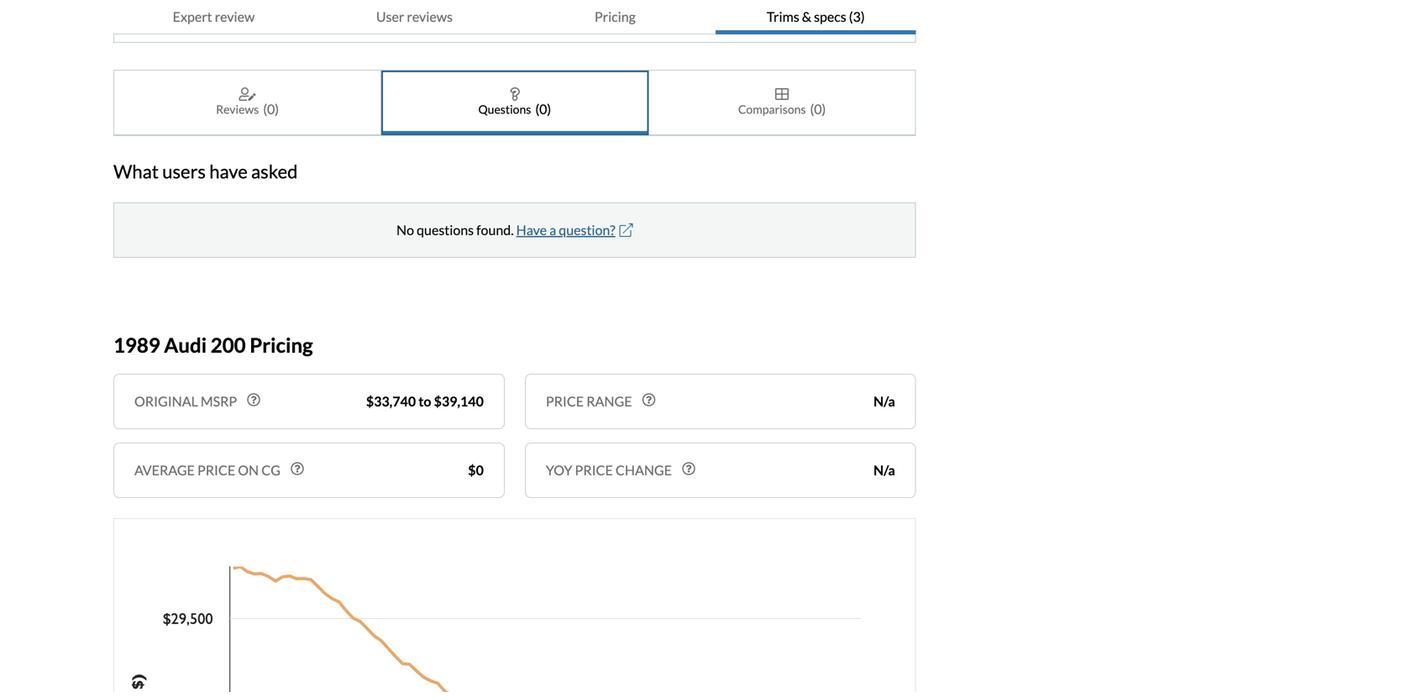 Task type: vqa. For each thing, say whether or not it's contained in the screenshot.


Task type: describe. For each thing, give the bounding box(es) containing it.
price for average
[[197, 462, 235, 478]]

trims & specs (3) tab
[[716, 0, 916, 34]]

what
[[113, 160, 159, 182]]

external link image
[[620, 223, 633, 237]]

(0) for comparisons (0)
[[810, 101, 826, 117]]

reviews
[[216, 102, 259, 116]]

no
[[397, 222, 414, 238]]

question circle image for average price on cg
[[291, 462, 304, 476]]

$0
[[468, 462, 484, 478]]

question circle image for price range
[[642, 393, 656, 407]]

asked
[[251, 160, 298, 182]]

&
[[802, 8, 812, 25]]

user edit image
[[239, 87, 256, 101]]

user
[[376, 8, 404, 25]]

reviews count element
[[263, 99, 279, 119]]

(0) for questions (0)
[[535, 101, 551, 117]]

comparisons
[[738, 102, 806, 116]]

change
[[616, 462, 672, 478]]

average
[[134, 462, 195, 478]]

1989 audi 200 pricing
[[113, 333, 313, 357]]

to
[[419, 393, 431, 410]]

have a question? link
[[516, 222, 633, 238]]

a
[[549, 222, 556, 238]]

1989
[[113, 333, 160, 357]]

$39,140
[[434, 393, 484, 410]]

expert review
[[173, 8, 255, 25]]

$33,740
[[366, 393, 416, 410]]

found.
[[476, 222, 514, 238]]

price for yoy
[[575, 462, 613, 478]]

expert
[[173, 8, 212, 25]]

trims
[[767, 8, 799, 25]]

user reviews
[[376, 8, 453, 25]]

yoy
[[546, 462, 572, 478]]

n/a for yoy price change
[[874, 462, 895, 478]]

questions (0)
[[478, 101, 551, 117]]

comparisons count element
[[810, 99, 826, 119]]

price
[[546, 393, 584, 410]]

question image
[[510, 87, 520, 101]]

reviews
[[407, 8, 453, 25]]

have a question?
[[516, 222, 616, 238]]

trims & specs (3)
[[767, 8, 865, 25]]

on
[[238, 462, 259, 478]]

questions count element
[[535, 99, 551, 119]]

no questions found.
[[397, 222, 514, 238]]

users
[[162, 160, 206, 182]]

questions
[[417, 222, 474, 238]]

pricing tab
[[515, 0, 716, 34]]



Task type: locate. For each thing, give the bounding box(es) containing it.
question?
[[559, 222, 616, 238]]

$33,740 to $39,140
[[366, 393, 484, 410]]

(3)
[[849, 8, 865, 25]]

review
[[215, 8, 255, 25]]

range
[[587, 393, 632, 410]]

user reviews tab
[[314, 0, 515, 34]]

average price on cg
[[134, 462, 281, 478]]

pricing inside 'tab'
[[595, 8, 636, 25]]

original
[[134, 393, 198, 410]]

1 horizontal spatial question circle image
[[642, 393, 656, 407]]

0 horizontal spatial (0)
[[263, 101, 279, 117]]

1 vertical spatial question circle image
[[291, 462, 304, 476]]

0 horizontal spatial question circle image
[[247, 393, 261, 407]]

have
[[209, 160, 248, 182]]

1 n/a from the top
[[874, 393, 895, 410]]

1 vertical spatial n/a
[[874, 462, 895, 478]]

audi
[[164, 333, 207, 357]]

(0)
[[263, 101, 279, 117], [535, 101, 551, 117], [810, 101, 826, 117]]

price
[[197, 462, 235, 478], [575, 462, 613, 478]]

th large image
[[775, 87, 789, 101]]

(0) right user edit image
[[263, 101, 279, 117]]

question circle image right 'range'
[[642, 393, 656, 407]]

question circle image right change
[[682, 462, 696, 476]]

2 tab list from the top
[[113, 70, 916, 136]]

pricing
[[595, 8, 636, 25], [250, 333, 313, 357]]

n/a
[[874, 393, 895, 410], [874, 462, 895, 478]]

0 horizontal spatial pricing
[[250, 333, 313, 357]]

0 vertical spatial question circle image
[[247, 393, 261, 407]]

comparisons (0)
[[738, 101, 826, 117]]

200
[[211, 333, 246, 357]]

2 horizontal spatial (0)
[[810, 101, 826, 117]]

original msrp
[[134, 393, 237, 410]]

price range
[[546, 393, 632, 410]]

expert review tab
[[113, 0, 314, 34]]

2 n/a from the top
[[874, 462, 895, 478]]

tab list
[[113, 0, 916, 34], [113, 70, 916, 136]]

(0) right th large image
[[810, 101, 826, 117]]

n/a for price range
[[874, 393, 895, 410]]

reviews (0)
[[216, 101, 279, 117]]

(0) right question image
[[535, 101, 551, 117]]

1 vertical spatial question circle image
[[682, 462, 696, 476]]

2 price from the left
[[575, 462, 613, 478]]

yoy price change
[[546, 462, 672, 478]]

1 vertical spatial tab list
[[113, 70, 916, 136]]

question circle image for yoy price change
[[682, 462, 696, 476]]

specs
[[814, 8, 847, 25]]

price left on
[[197, 462, 235, 478]]

tab list containing (0)
[[113, 70, 916, 136]]

tab list containing expert review
[[113, 0, 916, 34]]

1 price from the left
[[197, 462, 235, 478]]

0 vertical spatial tab list
[[113, 0, 916, 34]]

question circle image right cg
[[291, 462, 304, 476]]

1 (0) from the left
[[263, 101, 279, 117]]

0 vertical spatial n/a
[[874, 393, 895, 410]]

question circle image
[[642, 393, 656, 407], [291, 462, 304, 476]]

question circle image for original msrp
[[247, 393, 261, 407]]

0 vertical spatial question circle image
[[642, 393, 656, 407]]

(0) for reviews (0)
[[263, 101, 279, 117]]

1 horizontal spatial (0)
[[535, 101, 551, 117]]

3 (0) from the left
[[810, 101, 826, 117]]

question circle image
[[247, 393, 261, 407], [682, 462, 696, 476]]

questions
[[478, 102, 531, 116]]

1 horizontal spatial question circle image
[[682, 462, 696, 476]]

0 vertical spatial pricing
[[595, 8, 636, 25]]

price right 'yoy'
[[575, 462, 613, 478]]

cg
[[261, 462, 281, 478]]

1 tab list from the top
[[113, 0, 916, 34]]

0 horizontal spatial question circle image
[[291, 462, 304, 476]]

have
[[516, 222, 547, 238]]

what users have asked
[[113, 160, 298, 182]]

1 horizontal spatial pricing
[[595, 8, 636, 25]]

msrp
[[201, 393, 237, 410]]

question circle image right msrp at the bottom
[[247, 393, 261, 407]]

1 horizontal spatial price
[[575, 462, 613, 478]]

0 horizontal spatial price
[[197, 462, 235, 478]]

2 (0) from the left
[[535, 101, 551, 117]]

1 vertical spatial pricing
[[250, 333, 313, 357]]



